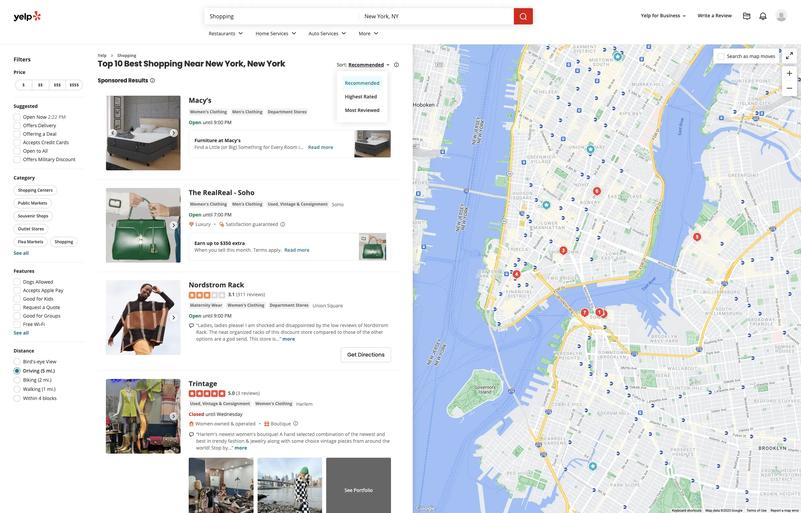 Task type: vqa. For each thing, say whether or not it's contained in the screenshot.
Nordstrom within "Ladies, ladies please! I am shocked and disappointed by the low reviews of Nordstrom Rack. The neat organized racks of this discount store compared to those of the other options are a god send. This store is…"
yes



Task type: locate. For each thing, give the bounding box(es) containing it.
reviews) for trintage
[[242, 390, 260, 397]]

previous image for nordstrom rack
[[109, 314, 117, 322]]

1 all from the top
[[23, 250, 29, 257]]

wi-
[[34, 321, 41, 328]]

auto services link
[[304, 24, 354, 44]]

1 new from the left
[[206, 58, 223, 69]]

24 chevron down v2 image inside auto services link
[[340, 29, 348, 38]]

1 vertical spatial men's clothing link
[[231, 201, 264, 208]]

mi.) for biking (2 mi.)
[[43, 377, 52, 384]]

women's clothing up open until 7:00 pm
[[190, 202, 227, 207]]

0 horizontal spatial newest
[[219, 432, 235, 438]]

3 previous image from the top
[[109, 314, 117, 322]]

a inside 'element'
[[712, 12, 715, 19]]

until for nordstrom rack
[[203, 313, 213, 319]]

stores for women's clothing
[[294, 109, 307, 115]]

open up furniture
[[189, 119, 202, 126]]

4 previous image from the top
[[109, 413, 117, 421]]

near
[[184, 58, 204, 69]]

outlet stores button
[[14, 224, 48, 234]]

next image left closed
[[170, 413, 178, 421]]

see left portfolio
[[345, 487, 353, 494]]

next image
[[170, 129, 178, 137], [170, 413, 178, 421]]

open up 16 speech v2 icon
[[189, 313, 202, 319]]

1 vertical spatial used, vintage & consignment link
[[189, 401, 252, 408]]

vintage for the bottom used, vintage & consignment link
[[203, 401, 218, 407]]

0 vertical spatial mi.)
[[46, 368, 55, 374]]

world!
[[196, 445, 210, 452]]

24 chevron down v2 image right auto services at the left
[[340, 29, 348, 38]]

0 horizontal spatial nordstrom
[[189, 281, 226, 290]]

1 horizontal spatial this
[[272, 329, 280, 336]]

2 see all button from the top
[[14, 330, 29, 336]]

good up request
[[23, 296, 35, 302]]

accepts down dogs
[[23, 287, 40, 294]]

3 24 chevron down v2 image from the left
[[340, 29, 348, 38]]

2 9:00 from the top
[[214, 313, 223, 319]]

closed
[[189, 412, 205, 418]]

the left realreal
[[189, 188, 201, 198]]

restaurants link
[[204, 24, 250, 44]]

1 vertical spatial department
[[270, 303, 295, 308]]

yelp for yelp 'link'
[[98, 53, 107, 58]]

16 info v2 image
[[394, 62, 400, 68]]

0 horizontal spatial used, vintage & consignment
[[190, 401, 250, 407]]

1 horizontal spatial and
[[377, 432, 385, 438]]

more
[[321, 144, 333, 151], [297, 247, 310, 254], [283, 336, 295, 342], [235, 445, 247, 452]]

16 info v2 image
[[150, 78, 155, 83]]

1 services from the left
[[271, 30, 289, 37]]

0 vertical spatial this
[[227, 247, 235, 254]]

info icon image
[[280, 222, 286, 227], [280, 222, 286, 227], [293, 421, 299, 427], [293, 421, 299, 427]]

24 chevron down v2 image right more
[[372, 29, 380, 38]]

for up request a quote
[[36, 296, 43, 302]]

until for trintage
[[206, 412, 216, 418]]

see down flea
[[14, 250, 22, 257]]

earn up to $350 extra when you sell this month. terms apply. read more
[[195, 240, 310, 254]]

search image
[[520, 12, 528, 21]]

men's for department stores
[[232, 109, 245, 115]]

3 slideshow element from the top
[[106, 281, 181, 356]]

see all button down free
[[14, 330, 29, 336]]

get directions
[[348, 351, 385, 359]]

open until 9:00 pm for macy's
[[189, 119, 232, 126]]

of up 'pieces' in the left bottom of the page
[[345, 432, 350, 438]]

2 slideshow element from the top
[[106, 188, 181, 263]]

0 horizontal spatial used, vintage & consignment button
[[189, 401, 252, 408]]

2 vertical spatial stores
[[296, 303, 309, 308]]

1 vertical spatial see all button
[[14, 330, 29, 336]]

send.
[[236, 336, 248, 342]]

a right report
[[782, 509, 784, 513]]

2 good from the top
[[23, 313, 35, 319]]

1 vertical spatial accepts
[[23, 287, 40, 294]]

mi.) right (1
[[47, 386, 55, 393]]

2 services from the left
[[321, 30, 339, 37]]

yelp inside button
[[642, 12, 651, 19]]

open to all
[[23, 148, 48, 154]]

0 vertical spatial vintage
[[280, 202, 296, 207]]

services right auto
[[321, 30, 339, 37]]

24 chevron down v2 image inside restaurants link
[[237, 29, 245, 38]]

used, vintage & consignment button for the bottom used, vintage & consignment link
[[189, 401, 252, 408]]

newest
[[219, 432, 235, 438], [360, 432, 376, 438]]

nordstrom up other
[[364, 322, 389, 329]]

previous image for trintage
[[109, 413, 117, 421]]

1 next image from the top
[[170, 222, 178, 230]]

keyboard shortcuts
[[673, 509, 702, 513]]

2 men's clothing button from the top
[[231, 201, 264, 208]]

more link for along
[[235, 445, 247, 452]]

1 vertical spatial department stores
[[270, 303, 309, 308]]

department stores button for men's clothing
[[267, 109, 308, 116]]

women's clothing down macy's
[[190, 109, 227, 115]]

1 vertical spatial men's clothing button
[[231, 201, 264, 208]]

in down "harlem's
[[207, 438, 211, 445]]

2 vertical spatial see
[[345, 487, 353, 494]]

biking
[[23, 377, 37, 384]]

a
[[712, 12, 715, 19], [43, 131, 45, 137], [205, 144, 208, 151], [42, 304, 45, 311], [223, 336, 225, 342], [782, 509, 784, 513]]

men's clothing link
[[231, 109, 264, 116], [231, 201, 264, 208]]

recommended for recommended button
[[345, 80, 380, 86]]

map
[[706, 509, 713, 513]]

1 horizontal spatial vintage
[[280, 202, 296, 207]]

0 vertical spatial used, vintage & consignment link
[[267, 201, 329, 208]]

to down low
[[338, 329, 342, 336]]

2 all from the top
[[23, 330, 29, 336]]

16 chevron down v2 image right business in the right of the page
[[682, 13, 688, 19]]

and inside "ladies, ladies please! i am shocked and disappointed by the low reviews of nordstrom rack. the neat organized racks of this discount store compared to those of the other options are a god send. this store is…"
[[276, 322, 285, 329]]

a for write
[[712, 12, 715, 19]]

good for good for groups
[[23, 313, 35, 319]]

1 vertical spatial stores
[[32, 226, 44, 232]]

1 vertical spatial and
[[377, 432, 385, 438]]

furniture
[[195, 137, 217, 144]]

cards
[[56, 139, 69, 146]]

groups
[[44, 313, 61, 319]]

1 vertical spatial used, vintage & consignment button
[[189, 401, 252, 408]]

baci outlet image
[[593, 306, 607, 320]]

department stores button for women's clothing
[[269, 302, 310, 309]]

1 men's clothing from the top
[[232, 109, 263, 115]]

16 chevron down v2 image inside recommended dropdown button
[[386, 62, 391, 68]]

"ladies, ladies please! i am shocked and disappointed by the low reviews of nordstrom rack. the neat organized racks of this discount store compared to those of the other options are a god send. this store is…"
[[196, 322, 389, 342]]

3.1 star rating image
[[189, 292, 226, 299]]

None field
[[210, 13, 354, 20], [365, 13, 509, 20]]

1 horizontal spatial new
[[247, 58, 265, 69]]

1 vertical spatial see all
[[14, 330, 29, 336]]

pm up macy's
[[225, 119, 232, 126]]

1 vertical spatial this
[[272, 329, 280, 336]]

$$$ button
[[49, 80, 66, 90]]

men's clothing button for used,
[[231, 201, 264, 208]]

2 men's clothing link from the top
[[231, 201, 264, 208]]

public markets
[[18, 200, 47, 206]]

markets for flea markets
[[27, 239, 43, 245]]

0 vertical spatial stores
[[294, 109, 307, 115]]

you
[[209, 247, 217, 254]]

$$$$ button
[[66, 80, 83, 90]]

Near text field
[[365, 13, 509, 20]]

stores for maternity wear
[[296, 303, 309, 308]]

in right room
[[299, 144, 303, 151]]

terms left use
[[747, 509, 757, 513]]

1 horizontal spatial more link
[[283, 336, 295, 342]]

disappointed
[[286, 322, 315, 329]]

see up the distance
[[14, 330, 22, 336]]

stop
[[212, 445, 222, 452]]

1 vertical spatial to
[[214, 240, 219, 247]]

used, up guaranteed
[[268, 202, 279, 207]]

24 chevron down v2 image right restaurants
[[237, 29, 245, 38]]

recommended up highest rated
[[345, 80, 380, 86]]

16 boutique v2 image
[[264, 422, 270, 427]]

5.0
[[228, 390, 235, 397]]

open left all
[[23, 148, 35, 154]]

of left use
[[758, 509, 761, 513]]

0 vertical spatial and
[[276, 322, 285, 329]]

department for men's clothing
[[268, 109, 293, 115]]

reviews) for nordstrom rack
[[247, 292, 265, 298]]

open for the realreal - soho
[[189, 212, 202, 218]]

open up 16 luxury v2 icon
[[189, 212, 202, 218]]

0 horizontal spatial used, vintage & consignment link
[[189, 401, 252, 408]]

1 vertical spatial 9:00
[[214, 313, 223, 319]]

for left every
[[264, 144, 270, 151]]

pm for nordstrom rack
[[225, 313, 232, 319]]

1 next image from the top
[[170, 129, 178, 137]]

previous image
[[109, 129, 117, 137], [109, 222, 117, 230], [109, 314, 117, 322], [109, 413, 117, 421]]

2 accepts from the top
[[23, 287, 40, 294]]

0 horizontal spatial services
[[271, 30, 289, 37]]

1 vertical spatial see
[[14, 330, 22, 336]]

next image for trintage
[[170, 413, 178, 421]]

offers up offering
[[23, 122, 37, 129]]

1 men's clothing button from the top
[[231, 109, 264, 116]]

2 next image from the top
[[170, 413, 178, 421]]

accepts down offering
[[23, 139, 40, 146]]

1 horizontal spatial none field
[[365, 13, 509, 20]]

trintage image
[[106, 379, 181, 454]]

all down free
[[23, 330, 29, 336]]

shortcuts
[[688, 509, 702, 513]]

macy's image
[[106, 96, 181, 171]]

department for women's clothing
[[270, 303, 295, 308]]

a up good for groups at the bottom of the page
[[42, 304, 45, 311]]

until up "ladies, at the left of page
[[203, 313, 213, 319]]

apply.
[[269, 247, 282, 254]]

1 horizontal spatial in
[[299, 144, 303, 151]]

2 men's clothing from the top
[[232, 202, 263, 207]]

option group containing distance
[[12, 348, 84, 404]]

16 chevron down v2 image inside yelp for business button
[[682, 13, 688, 19]]

open until 9:00 pm up furniture
[[189, 119, 232, 126]]

home
[[256, 30, 269, 37]]

yelp
[[642, 12, 651, 19], [98, 53, 107, 58]]

1 open until 9:00 pm from the top
[[189, 119, 232, 126]]

markets down shopping centers 'button'
[[31, 200, 47, 206]]

0 vertical spatial see all button
[[14, 250, 29, 257]]

yelp left 16 chevron right v2 'icon'
[[98, 53, 107, 58]]

clothing
[[210, 109, 227, 115], [246, 109, 263, 115], [210, 202, 227, 207], [246, 202, 263, 207], [247, 303, 265, 308], [275, 401, 292, 407]]

women's clothing button up boutique
[[254, 401, 294, 408]]

16 luxury v2 image
[[189, 222, 194, 227]]

see all down flea
[[14, 250, 29, 257]]

see portfolio link
[[327, 458, 391, 514]]

men's clothing down soho
[[232, 202, 263, 207]]

1 horizontal spatial the
[[209, 329, 217, 336]]

women's clothing for women's clothing button under 3.1 (311 reviews) at the bottom of the page
[[228, 303, 265, 308]]

home services link
[[250, 24, 304, 44]]

group containing suggested
[[12, 103, 84, 165]]

when
[[195, 247, 208, 254]]

services for auto services
[[321, 30, 339, 37]]

slideshow element for nordstrom rack
[[106, 281, 181, 356]]

mi.) right (5
[[46, 368, 55, 374]]

2 none field from the left
[[365, 13, 509, 20]]

nordstrom rack image
[[106, 281, 181, 356]]

shopping right flea markets
[[55, 239, 73, 245]]

16 satisfactions guaranteed v2 image
[[219, 222, 225, 227]]

pm up ladies
[[225, 313, 232, 319]]

see all down free
[[14, 330, 29, 336]]

union square
[[313, 303, 343, 309]]

2 open until 9:00 pm from the top
[[189, 313, 232, 319]]

& inside "harlem's newest women's boutique! a hand selected combination of the newest and best in trendy fashion & jewelry along with some choice vintage pieces from around the world! stop by…"
[[246, 438, 249, 445]]

new right near
[[206, 58, 223, 69]]

men's for used, vintage & consignment
[[232, 202, 245, 207]]

0 vertical spatial men's clothing
[[232, 109, 263, 115]]

16 chevron down v2 image left 16 info v2 icon
[[386, 62, 391, 68]]

0 vertical spatial department stores button
[[267, 109, 308, 116]]

0 horizontal spatial in
[[207, 438, 211, 445]]

offers down open to all
[[23, 156, 37, 163]]

$$$
[[54, 82, 61, 88]]

0 vertical spatial open until 9:00 pm
[[189, 119, 232, 126]]

0 vertical spatial more link
[[283, 336, 295, 342]]

1 vertical spatial the
[[209, 329, 217, 336]]

york,
[[225, 58, 246, 69]]

1 horizontal spatial used, vintage & consignment
[[268, 202, 328, 207]]

see for category
[[14, 250, 22, 257]]

shopping inside button
[[55, 239, 73, 245]]

2 24 chevron down v2 image from the left
[[290, 29, 298, 38]]

1 vertical spatial 16 chevron down v2 image
[[386, 62, 391, 68]]

the up compared on the bottom of the page
[[323, 322, 330, 329]]

women's clothing button down macy's
[[189, 109, 228, 116]]

until
[[203, 119, 213, 126], [203, 212, 213, 218], [203, 313, 213, 319], [206, 412, 216, 418]]

0 horizontal spatial this
[[227, 247, 235, 254]]

1 none field from the left
[[210, 13, 354, 20]]

men's clothing link up macy's
[[231, 109, 264, 116]]

a down furniture
[[205, 144, 208, 151]]

1 vertical spatial store
[[260, 336, 271, 342]]

recommended inside button
[[345, 80, 380, 86]]

men's clothing for department
[[232, 109, 263, 115]]

uni 28 image
[[557, 244, 571, 258]]

maternity wear button
[[189, 302, 224, 309]]

2 men's from the top
[[232, 202, 245, 207]]

0 vertical spatial department stores
[[268, 109, 307, 115]]

1 vertical spatial good
[[23, 313, 35, 319]]

use
[[762, 509, 767, 513]]

in inside "harlem's newest women's boutique! a hand selected combination of the newest and best in trendy fashion & jewelry along with some choice vintage pieces from around the world! stop by…"
[[207, 438, 211, 445]]

24 chevron down v2 image inside more link
[[372, 29, 380, 38]]

the left "house!"
[[304, 144, 311, 151]]

read right room
[[308, 144, 320, 151]]

4
[[39, 395, 41, 402]]

department stores for women's clothing
[[270, 303, 309, 308]]

men's clothing link down soho
[[231, 201, 264, 208]]

view
[[46, 359, 56, 365]]

1 horizontal spatial services
[[321, 30, 339, 37]]

store down racks
[[260, 336, 271, 342]]

0 horizontal spatial yelp
[[98, 53, 107, 58]]

4 24 chevron down v2 image from the left
[[372, 29, 380, 38]]

1 vertical spatial consignment
[[223, 401, 250, 407]]

0 vertical spatial 9:00
[[214, 119, 223, 126]]

men's down -
[[232, 202, 245, 207]]

1 offers from the top
[[23, 122, 37, 129]]

1 good from the top
[[23, 296, 35, 302]]

department stores link for men's clothing
[[267, 109, 308, 116]]

offering
[[23, 131, 41, 137]]

previous image for the realreal - soho
[[109, 222, 117, 230]]

1 vertical spatial department stores link
[[269, 302, 310, 309]]

men's clothing for used,
[[232, 202, 263, 207]]

option group
[[12, 348, 84, 404]]

mi.) right (2
[[43, 377, 52, 384]]

stores
[[294, 109, 307, 115], [32, 226, 44, 232], [296, 303, 309, 308]]

all for features
[[23, 330, 29, 336]]

1 horizontal spatial read
[[308, 144, 320, 151]]

google image
[[415, 505, 437, 514]]

furniture at macy's
[[195, 137, 241, 144]]

women's clothing down 3.1 (311 reviews) at the bottom of the page
[[228, 303, 265, 308]]

mi.) for walking (1 mi.)
[[47, 386, 55, 393]]

a right write
[[712, 12, 715, 19]]

used, up closed
[[190, 401, 202, 407]]

macy's
[[225, 137, 241, 144]]

2 vertical spatial mi.)
[[47, 386, 55, 393]]

mi.)
[[46, 368, 55, 374], [43, 377, 52, 384], [47, 386, 55, 393]]

0 vertical spatial consignment
[[301, 202, 328, 207]]

distance
[[14, 348, 34, 354]]

next image for the realreal - soho
[[170, 222, 178, 230]]

1 horizontal spatial 16 chevron down v2 image
[[682, 13, 688, 19]]

1 horizontal spatial to
[[214, 240, 219, 247]]

for left business in the right of the page
[[653, 12, 659, 19]]

4 slideshow element from the top
[[106, 379, 181, 454]]

markets right flea
[[27, 239, 43, 245]]

sponsored
[[98, 77, 127, 85]]

0 horizontal spatial and
[[276, 322, 285, 329]]

0 horizontal spatial to
[[37, 148, 41, 154]]

the up are
[[209, 329, 217, 336]]

0 vertical spatial in
[[299, 144, 303, 151]]

earn
[[195, 240, 205, 247]]

Find text field
[[210, 13, 354, 20]]

more
[[359, 30, 371, 37]]

women's up 16 boutique v2 icon on the bottom
[[256, 401, 274, 407]]

2 next image from the top
[[170, 314, 178, 322]]

racks
[[253, 329, 265, 336]]

0 vertical spatial all
[[23, 250, 29, 257]]

previous image for macy's
[[109, 129, 117, 137]]

2 see all from the top
[[14, 330, 29, 336]]

24 chevron down v2 image
[[237, 29, 245, 38], [290, 29, 298, 38], [340, 29, 348, 38], [372, 29, 380, 38]]

0 vertical spatial map
[[750, 53, 760, 59]]

see
[[14, 250, 22, 257], [14, 330, 22, 336], [345, 487, 353, 494]]

0 horizontal spatial new
[[206, 58, 223, 69]]

wednesday
[[217, 412, 243, 418]]

until up luxury
[[203, 212, 213, 218]]

2 previous image from the top
[[109, 222, 117, 230]]

0 horizontal spatial consignment
[[223, 401, 250, 407]]

highest rated button
[[343, 90, 383, 104]]

0 vertical spatial men's
[[232, 109, 245, 115]]

data
[[714, 509, 720, 513]]

used, vintage & consignment link
[[267, 201, 329, 208], [189, 401, 252, 408]]

more link for racks
[[283, 336, 295, 342]]

1 see all button from the top
[[14, 250, 29, 257]]

maternity
[[190, 303, 211, 308]]

none field find
[[210, 13, 354, 20]]

1 vertical spatial mi.)
[[43, 377, 52, 384]]

pm right the 7:00
[[225, 212, 232, 218]]

1 see all from the top
[[14, 250, 29, 257]]

nordstrom up 3.1 star rating image
[[189, 281, 226, 290]]

women's clothing link up open until 7:00 pm
[[189, 201, 228, 208]]

men's clothing up macy's
[[232, 109, 263, 115]]

slideshow element for macy's
[[106, 96, 181, 171]]

a for report
[[782, 509, 784, 513]]

i
[[246, 322, 247, 329]]

see all for features
[[14, 330, 29, 336]]

women's clothing link down 3.1 (311 reviews) at the bottom of the page
[[226, 302, 266, 309]]

consignment down (3
[[223, 401, 250, 407]]

1 horizontal spatial nordstrom
[[364, 322, 389, 329]]

best
[[196, 438, 206, 445]]

shopping up 16 info v2 image
[[144, 58, 183, 69]]

next image for nordstrom rack
[[170, 314, 178, 322]]

1 slideshow element from the top
[[106, 96, 181, 171]]

women's down (311
[[228, 303, 246, 308]]

public
[[18, 200, 30, 206]]

9:00 for macy's
[[214, 119, 223, 126]]

am
[[248, 322, 255, 329]]

0 vertical spatial good
[[23, 296, 35, 302]]

and up the around
[[377, 432, 385, 438]]

see all button down flea
[[14, 250, 29, 257]]

map for moves
[[750, 53, 760, 59]]

yelp for yelp for business
[[642, 12, 651, 19]]

1 vertical spatial men's clothing
[[232, 202, 263, 207]]

vintage for rightmost used, vintage & consignment link
[[280, 202, 296, 207]]

1 vertical spatial read
[[285, 247, 296, 254]]

reviews) right (3
[[242, 390, 260, 397]]

9:00 up furniture at macy's
[[214, 119, 223, 126]]

a left deal
[[43, 131, 45, 137]]

1 horizontal spatial yelp
[[642, 12, 651, 19]]

1 horizontal spatial newest
[[360, 432, 376, 438]]

0 vertical spatial accepts
[[23, 139, 40, 146]]

1 24 chevron down v2 image from the left
[[237, 29, 245, 38]]

24 chevron down v2 image left auto
[[290, 29, 298, 38]]

write a review
[[698, 12, 732, 19]]

recommended up recommended button
[[349, 62, 384, 68]]

1 vertical spatial used, vintage & consignment
[[190, 401, 250, 407]]

all down flea
[[23, 250, 29, 257]]

1 previous image from the top
[[109, 129, 117, 137]]

0 vertical spatial terms
[[253, 247, 267, 254]]

2 vertical spatial to
[[338, 329, 342, 336]]

0 vertical spatial next image
[[170, 222, 178, 230]]

read inside earn up to $350 extra when you sell this month. terms apply. read more
[[285, 247, 296, 254]]

outlet
[[18, 226, 30, 232]]

0 vertical spatial recommended
[[349, 62, 384, 68]]

fashion
[[228, 438, 245, 445]]

expand map image
[[786, 52, 794, 60]]

2 offers from the top
[[23, 156, 37, 163]]

month.
[[236, 247, 252, 254]]

more link
[[354, 24, 386, 44]]

0 vertical spatial department stores link
[[267, 109, 308, 116]]

for inside button
[[653, 12, 659, 19]]

men's clothing link for department
[[231, 109, 264, 116]]

ladies
[[215, 322, 228, 329]]

0 horizontal spatial used,
[[190, 401, 202, 407]]

None search field
[[205, 8, 535, 24]]

kimera design image
[[587, 460, 600, 474]]

women's down macy's
[[190, 109, 209, 115]]

1 vertical spatial nordstrom
[[364, 322, 389, 329]]

1 vertical spatial markets
[[27, 239, 43, 245]]

flea markets
[[18, 239, 43, 245]]

men's up macy's
[[232, 109, 245, 115]]

group
[[783, 66, 798, 96], [12, 103, 84, 165], [12, 175, 84, 257], [12, 268, 84, 337]]

1 horizontal spatial used, vintage & consignment button
[[267, 201, 329, 208]]

map data ©2023 google
[[706, 509, 743, 513]]

1 vertical spatial men's
[[232, 202, 245, 207]]

and inside "harlem's newest women's boutique! a hand selected combination of the newest and best in trendy fashion & jewelry along with some choice vintage pieces from around the world! stop by…"
[[377, 432, 385, 438]]

luxury
[[196, 221, 211, 228]]

next image
[[170, 222, 178, 230], [170, 314, 178, 322]]

mi.) for driving (5 mi.)
[[46, 368, 55, 374]]

used,
[[268, 202, 279, 207], [190, 401, 202, 407]]

1 men's clothing link from the top
[[231, 109, 264, 116]]

this down $350
[[227, 247, 235, 254]]

1 accepts from the top
[[23, 139, 40, 146]]

reviews) right (311
[[247, 292, 265, 298]]

shopping down category
[[18, 188, 36, 193]]

2 newest from the left
[[360, 432, 376, 438]]

women's clothing up boutique
[[256, 401, 292, 407]]

until up furniture
[[203, 119, 213, 126]]

apple
[[41, 287, 54, 294]]

military
[[38, 156, 55, 163]]

public markets button
[[14, 198, 52, 209]]

16 chevron down v2 image
[[682, 13, 688, 19], [386, 62, 391, 68]]

by
[[316, 322, 322, 329]]

open until 9:00 pm up "ladies, at the left of page
[[189, 313, 232, 319]]

0 vertical spatial see all
[[14, 250, 29, 257]]

1 men's from the top
[[232, 109, 245, 115]]

quote
[[46, 304, 60, 311]]

slideshow element
[[106, 96, 181, 171], [106, 188, 181, 263], [106, 281, 181, 356], [106, 379, 181, 454]]

0 vertical spatial next image
[[170, 129, 178, 137]]

1 vertical spatial next image
[[170, 413, 178, 421]]

options
[[196, 336, 213, 342]]

offers for offers delivery
[[23, 122, 37, 129]]

0 horizontal spatial more link
[[235, 445, 247, 452]]

a for request
[[42, 304, 45, 311]]

used, vintage & consignment for the bottom used, vintage & consignment link
[[190, 401, 250, 407]]

0 horizontal spatial terms
[[253, 247, 267, 254]]

1 9:00 from the top
[[214, 119, 223, 126]]

see all for category
[[14, 250, 29, 257]]

zoom out image
[[786, 84, 794, 92]]

$350
[[220, 240, 231, 247]]

white trash image
[[591, 185, 604, 198]]

24 chevron down v2 image inside home services link
[[290, 29, 298, 38]]

shopping centers button
[[14, 185, 57, 196]]

for
[[653, 12, 659, 19], [264, 144, 270, 151], [36, 296, 43, 302], [36, 313, 43, 319]]

16 chevron down v2 image for recommended
[[386, 62, 391, 68]]

1 vertical spatial offers
[[23, 156, 37, 163]]

store down disappointed
[[301, 329, 313, 336]]

1 vertical spatial in
[[207, 438, 211, 445]]



Task type: describe. For each thing, give the bounding box(es) containing it.
shops
[[36, 213, 48, 219]]

category
[[14, 175, 35, 181]]

request a quote
[[23, 304, 60, 311]]

0 horizontal spatial store
[[260, 336, 271, 342]]

more inside earn up to $350 extra when you sell this month. terms apply. read more
[[297, 247, 310, 254]]

cockpit usa image
[[612, 50, 625, 64]]

recommended for recommended dropdown button
[[349, 62, 384, 68]]

most reviewed
[[345, 107, 380, 114]]

5.0 (3 reviews)
[[228, 390, 260, 397]]

consignment for rightmost used, vintage & consignment link
[[301, 202, 328, 207]]

pm for macy's
[[225, 119, 232, 126]]

crowley vintage image
[[597, 308, 611, 321]]

this inside earn up to $350 extra when you sell this month. terms apply. read more
[[227, 247, 235, 254]]

pm for the realreal - soho
[[225, 212, 232, 218]]

offers delivery
[[23, 122, 56, 129]]

neat
[[219, 329, 229, 336]]

16 speech v2 image
[[189, 433, 194, 438]]

reviewed
[[358, 107, 380, 114]]

used, vintage & consignment button for rightmost used, vintage & consignment link
[[267, 201, 329, 208]]

24 chevron down v2 image for home services
[[290, 29, 298, 38]]

harlem
[[296, 401, 313, 408]]

1 newest from the left
[[219, 432, 235, 438]]

write
[[698, 12, 711, 19]]

nordstrom rack link
[[189, 281, 244, 290]]

women's clothing for women's clothing button above boutique
[[256, 401, 292, 407]]

maternity wear link
[[189, 302, 224, 309]]

trintage
[[189, 379, 217, 389]]

of right reviews
[[358, 322, 363, 329]]

shopping right 16 chevron right v2 'icon'
[[117, 53, 136, 58]]

1 horizontal spatial terms
[[747, 509, 757, 513]]

this inside "ladies, ladies please! i am shocked and disappointed by the low reviews of nordstrom rack. the neat organized racks of this discount store compared to those of the other options are a god send. this store is…"
[[272, 329, 280, 336]]

operated
[[236, 421, 256, 427]]

"ladies,
[[196, 322, 213, 329]]

projects image
[[743, 12, 752, 20]]

recommended button
[[343, 77, 383, 90]]

shopping inside 'button'
[[18, 188, 36, 193]]

consignment for the bottom used, vintage & consignment link
[[223, 401, 250, 407]]

24 chevron down v2 image for auto services
[[340, 29, 348, 38]]

price group
[[14, 69, 84, 92]]

find
[[195, 144, 204, 151]]

souvenir
[[18, 213, 35, 219]]

women's
[[236, 432, 256, 438]]

dogs allowed
[[23, 279, 53, 285]]

flea
[[18, 239, 26, 245]]

nordstrom inside "ladies, ladies please! i am shocked and disappointed by the low reviews of nordstrom rack. the neat organized racks of this discount store compared to those of the other options are a god send. this store is…"
[[364, 322, 389, 329]]

open for macy's
[[189, 119, 202, 126]]

write a review link
[[696, 10, 735, 22]]

kids
[[44, 296, 53, 302]]

used, vintage & consignment for rightmost used, vintage & consignment link
[[268, 202, 328, 207]]

fi
[[41, 321, 45, 328]]

free
[[23, 321, 33, 328]]

none field near
[[365, 13, 509, 20]]

shopping centers
[[18, 188, 53, 193]]

next image for macy's
[[170, 129, 178, 137]]

soho
[[238, 188, 255, 198]]

all for category
[[23, 250, 29, 257]]

women's clothing for women's clothing button over open until 7:00 pm
[[190, 202, 227, 207]]

$$
[[38, 82, 43, 88]]

top
[[98, 58, 113, 69]]

most reviewed button
[[343, 104, 383, 117]]

for for groups
[[36, 313, 43, 319]]

of inside "harlem's newest women's boutique! a hand selected combination of the newest and best in trendy fashion & jewelry along with some choice vintage pieces from around the world! stop by…"
[[345, 432, 350, 438]]

men's clothing button for department
[[231, 109, 264, 116]]

yelp for business button
[[639, 10, 690, 22]]

walking
[[23, 386, 41, 393]]

until for macy's
[[203, 119, 213, 126]]

0 vertical spatial the
[[189, 188, 201, 198]]

yelp for business
[[642, 12, 681, 19]]

slideshow element for the realreal - soho
[[106, 188, 181, 263]]

open down suggested at the left of page
[[23, 114, 35, 120]]

offers for offers military discount
[[23, 156, 37, 163]]

good for groups
[[23, 313, 61, 319]]

9:00 for nordstrom rack
[[214, 313, 223, 319]]

offering a deal
[[23, 131, 56, 137]]

biking (2 mi.)
[[23, 377, 52, 384]]

(311
[[236, 292, 246, 298]]

driving (5 mi.)
[[23, 368, 55, 374]]

big)
[[229, 144, 237, 151]]

(2
[[38, 377, 42, 384]]

read more
[[308, 144, 333, 151]]

accepts for accepts apple pay
[[23, 287, 40, 294]]

error
[[793, 509, 800, 513]]

those
[[344, 329, 356, 336]]

highest
[[345, 94, 363, 100]]

open until 9:00 pm for nordstrom rack
[[189, 313, 232, 319]]

vintage
[[321, 438, 337, 445]]

3.1
[[228, 292, 235, 298]]

search
[[728, 53, 743, 59]]

driving
[[23, 368, 40, 374]]

please!
[[229, 322, 244, 329]]

accepts for accepts credit cards
[[23, 139, 40, 146]]

see for features
[[14, 330, 22, 336]]

women's clothing link up boutique
[[254, 401, 294, 408]]

women's up open until 7:00 pm
[[190, 202, 209, 207]]

business categories element
[[204, 24, 788, 44]]

the modern chemist image
[[579, 306, 592, 320]]

notifications image
[[760, 12, 768, 20]]

department stores link for women's clothing
[[269, 302, 310, 309]]

combination
[[316, 432, 344, 438]]

2 new from the left
[[247, 58, 265, 69]]

the right the around
[[383, 438, 390, 445]]

women's clothing button up open until 7:00 pm
[[189, 201, 228, 208]]

review
[[716, 12, 732, 19]]

christina o. image
[[776, 9, 788, 21]]

the left other
[[363, 329, 370, 336]]

sponsored results
[[98, 77, 148, 85]]

a for offering
[[43, 131, 45, 137]]

used, for the bottom used, vintage & consignment link
[[190, 401, 202, 407]]

of down shocked
[[266, 329, 270, 336]]

search as map moves
[[728, 53, 776, 59]]

women's clothing for women's clothing button below macy's
[[190, 109, 227, 115]]

$
[[22, 82, 25, 88]]

7:00
[[214, 212, 223, 218]]

at
[[219, 137, 223, 144]]

directions
[[358, 351, 385, 359]]

5 star rating image
[[189, 391, 226, 398]]

24 chevron down v2 image for restaurants
[[237, 29, 245, 38]]

square
[[327, 303, 343, 309]]

(3
[[236, 390, 240, 397]]

suggested
[[14, 103, 38, 109]]

of right those
[[357, 329, 362, 336]]

the realreal - soho link
[[189, 188, 255, 198]]

to inside earn up to $350 extra when you sell this month. terms apply. read more
[[214, 240, 219, 247]]

terms of use link
[[747, 509, 767, 513]]

the up from
[[351, 432, 358, 438]]

get
[[348, 351, 357, 359]]

group containing features
[[12, 268, 84, 337]]

16 chevron right v2 image
[[109, 53, 115, 58]]

outlet stores
[[18, 226, 44, 232]]

"harlem's newest women's boutique! a hand selected combination of the newest and best in trendy fashion & jewelry along with some choice vintage pieces from around the world! stop by…"
[[196, 432, 390, 452]]

services for home services
[[271, 30, 289, 37]]

hand
[[284, 432, 296, 438]]

the inside "ladies, ladies please! i am shocked and disappointed by the low reviews of nordstrom rack. the neat organized racks of this discount store compared to those of the other options are a god send. this store is…"
[[209, 329, 217, 336]]

some
[[292, 438, 304, 445]]

1 horizontal spatial store
[[301, 329, 313, 336]]

wear
[[212, 303, 222, 308]]

souvenir shops button
[[14, 211, 53, 222]]

realreal
[[203, 188, 232, 198]]

pm right 2:22
[[59, 114, 66, 120]]

a for find
[[205, 144, 208, 151]]

16 chevron down v2 image for yelp for business
[[682, 13, 688, 19]]

16 speech v2 image
[[189, 323, 194, 329]]

see all button for category
[[14, 250, 29, 257]]

baggu image
[[691, 231, 705, 244]]

1 horizontal spatial used, vintage & consignment link
[[267, 201, 329, 208]]

group containing category
[[12, 175, 84, 257]]

16 women owned v2 image
[[189, 422, 194, 427]]

24 chevron down v2 image for more
[[372, 29, 380, 38]]

see all button for features
[[14, 330, 29, 336]]

until for the realreal - soho
[[203, 212, 213, 218]]

auto
[[309, 30, 319, 37]]

map for error
[[785, 509, 792, 513]]

deal
[[46, 131, 56, 137]]

women-
[[196, 421, 215, 427]]

flea markets button
[[14, 237, 48, 247]]

markets for public markets
[[31, 200, 47, 206]]

"harlem's
[[196, 432, 218, 438]]

allowed
[[36, 279, 53, 285]]

reviews
[[340, 322, 357, 329]]

terms inside earn up to $350 extra when you sell this month. terms apply. read more
[[253, 247, 267, 254]]

little
[[209, 144, 220, 151]]

other
[[371, 329, 383, 336]]

the realreal - soho image
[[106, 188, 181, 263]]

soho
[[332, 202, 344, 208]]

for for business
[[653, 12, 659, 19]]

by…"
[[223, 445, 234, 452]]

something
[[238, 144, 262, 151]]

rack
[[228, 281, 244, 290]]

men's clothing link for used,
[[231, 201, 264, 208]]

as
[[744, 53, 749, 59]]

0 vertical spatial nordstrom
[[189, 281, 226, 290]]

within 4 blocks
[[23, 395, 57, 402]]

to inside "ladies, ladies please! i am shocked and disappointed by the low reviews of nordstrom rack. the neat organized racks of this discount store compared to those of the other options are a god send. this store is…"
[[338, 329, 342, 336]]

fulton center image
[[510, 268, 524, 281]]

the realreal - soho image
[[540, 199, 554, 212]]

up
[[207, 240, 213, 247]]

2:22
[[48, 114, 57, 120]]

user actions element
[[636, 8, 798, 50]]

women's clothing button down 3.1 (311 reviews) at the bottom of the page
[[226, 302, 266, 309]]

map region
[[363, 1, 802, 514]]

used, for rightmost used, vintage & consignment link
[[268, 202, 279, 207]]

for for kids
[[36, 296, 43, 302]]

zoom in image
[[786, 69, 794, 77]]

0 vertical spatial read
[[308, 144, 320, 151]]

within
[[23, 395, 37, 402]]

women's clothing link down macy's
[[189, 109, 228, 116]]

a inside "ladies, ladies please! i am shocked and disappointed by the low reviews of nordstrom rack. the neat organized racks of this discount store compared to those of the other options are a god send. this store is…"
[[223, 336, 225, 342]]

good for good for kids
[[23, 296, 35, 302]]

nordstrom rack image
[[584, 143, 598, 156]]

rated
[[364, 94, 377, 100]]

slideshow element for trintage
[[106, 379, 181, 454]]

department stores for men's clothing
[[268, 109, 307, 115]]

open for nordstrom rack
[[189, 313, 202, 319]]



